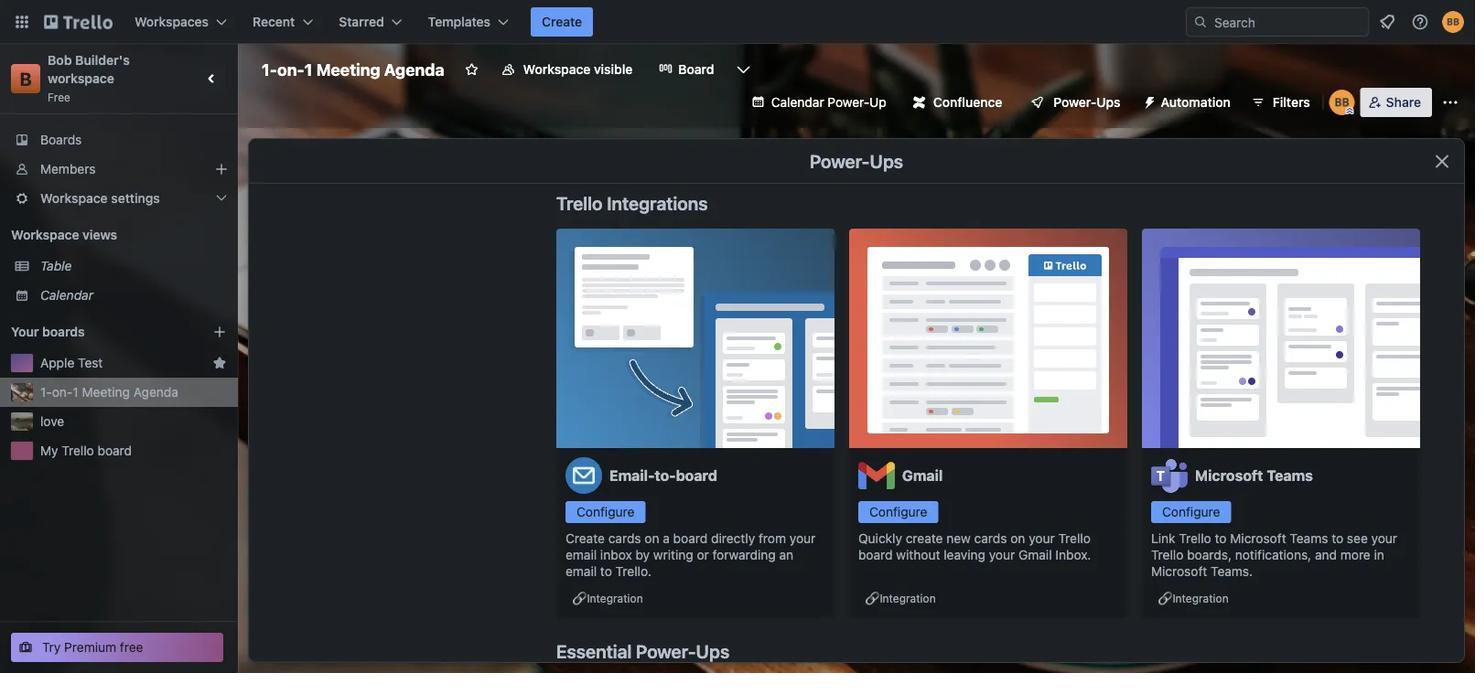 Task type: describe. For each thing, give the bounding box(es) containing it.
1- inside text field
[[262, 59, 277, 79]]

more
[[1341, 548, 1371, 563]]

teams.
[[1211, 564, 1253, 579]]

writing
[[653, 548, 693, 563]]

0 horizontal spatial 1-on-1 meeting agenda
[[40, 385, 178, 400]]

automation button
[[1135, 88, 1242, 117]]

share button
[[1361, 88, 1432, 117]]

🔗 for microsoft teams
[[1159, 592, 1170, 605]]

apple test
[[40, 356, 103, 371]]

trello integrations
[[556, 192, 708, 214]]

calendar link
[[40, 286, 227, 305]]

power- down the calendar power-up
[[810, 150, 870, 172]]

workspace for workspace views
[[11, 227, 79, 243]]

table link
[[40, 257, 227, 275]]

0 notifications image
[[1377, 11, 1398, 33]]

configure link for gmail
[[858, 502, 939, 524]]

templates
[[428, 14, 491, 29]]

an
[[779, 548, 794, 563]]

table
[[40, 259, 72, 274]]

your right new
[[1029, 531, 1055, 546]]

recent
[[253, 14, 295, 29]]

trello.
[[616, 564, 652, 579]]

views
[[82, 227, 117, 243]]

email-
[[610, 467, 655, 485]]

calendar power-up link
[[740, 88, 898, 117]]

workspace settings
[[40, 191, 160, 206]]

workspaces
[[135, 14, 209, 29]]

new
[[947, 531, 971, 546]]

link
[[1151, 531, 1176, 546]]

templates button
[[417, 7, 520, 37]]

bob builder (bobbuilder40) image
[[1442, 11, 1464, 33]]

from
[[759, 531, 786, 546]]

board link
[[647, 55, 725, 84]]

essential power-ups
[[556, 641, 730, 662]]

configure for gmail
[[869, 505, 928, 520]]

confluence button
[[902, 88, 1013, 117]]

1 vertical spatial power-ups
[[810, 150, 903, 172]]

0 vertical spatial teams
[[1267, 467, 1313, 485]]

builder's
[[75, 53, 130, 68]]

filters button
[[1245, 88, 1316, 117]]

workspace
[[48, 71, 114, 86]]

quickly
[[858, 531, 902, 546]]

free
[[120, 640, 143, 655]]

try premium free button
[[11, 633, 223, 663]]

integrations
[[607, 192, 708, 214]]

your boards with 4 items element
[[11, 321, 185, 343]]

trello left the integrations
[[556, 192, 603, 214]]

power- right the essential
[[636, 641, 696, 662]]

configure link for microsoft teams
[[1151, 502, 1231, 524]]

workspace for workspace visible
[[523, 62, 591, 77]]

trello down link
[[1151, 548, 1184, 563]]

workspace navigation collapse icon image
[[200, 66, 225, 92]]

teams inside link trello to microsoft teams to see your trello boards, notifications, and more in microsoft teams.
[[1290, 531, 1328, 546]]

🔗 integration for microsoft teams
[[1159, 592, 1229, 605]]

board right 'email-'
[[676, 467, 718, 485]]

email-to-board
[[610, 467, 718, 485]]

on inside quickly create new cards on your trello board without leaving your gmail inbox.
[[1011, 531, 1025, 546]]

workspace settings button
[[0, 184, 238, 213]]

confluence icon image
[[913, 96, 926, 109]]

0 vertical spatial gmail
[[902, 467, 943, 485]]

0 vertical spatial microsoft
[[1195, 467, 1264, 485]]

1 horizontal spatial ups
[[870, 150, 903, 172]]

create for create
[[542, 14, 582, 29]]

my trello board
[[40, 443, 132, 459]]

by
[[636, 548, 650, 563]]

gmail inside quickly create new cards on your trello board without leaving your gmail inbox.
[[1019, 548, 1052, 563]]

calendar for calendar power-up
[[771, 95, 824, 110]]

recent button
[[242, 7, 324, 37]]

your boards
[[11, 324, 85, 340]]

to-
[[655, 467, 676, 485]]

inbox
[[600, 548, 632, 563]]

2 vertical spatial microsoft
[[1151, 564, 1208, 579]]

power-ups button
[[1017, 88, 1132, 117]]

calendar power-up
[[771, 95, 887, 110]]

switch to… image
[[13, 13, 31, 31]]

in
[[1374, 548, 1385, 563]]

bob builder's workspace free
[[48, 53, 133, 103]]

to inside create cards on a board directly from your email inbox by writing or forwarding an email to trello.
[[600, 564, 612, 579]]

b link
[[11, 64, 40, 93]]

free
[[48, 91, 70, 103]]

share
[[1386, 95, 1421, 110]]

a
[[663, 531, 670, 546]]

my
[[40, 443, 58, 459]]

starred
[[339, 14, 384, 29]]

see
[[1347, 531, 1368, 546]]

your right the leaving
[[989, 548, 1015, 563]]

agenda inside text field
[[384, 59, 445, 79]]

and
[[1315, 548, 1337, 563]]

link trello to microsoft teams to see your trello boards, notifications, and more in microsoft teams.
[[1151, 531, 1398, 579]]

test
[[78, 356, 103, 371]]

1 horizontal spatial to
[[1215, 531, 1227, 546]]

your
[[11, 324, 39, 340]]

leaving
[[944, 548, 986, 563]]

Board name text field
[[253, 55, 454, 84]]

microsoft teams
[[1195, 467, 1313, 485]]

forwarding
[[713, 548, 776, 563]]

members
[[40, 162, 96, 177]]

1-on-1 meeting agenda link
[[40, 383, 227, 402]]

workspaces button
[[124, 7, 238, 37]]



Task type: vqa. For each thing, say whether or not it's contained in the screenshot.
1- within the "link"
yes



Task type: locate. For each thing, give the bounding box(es) containing it.
2 on from the left
[[1011, 531, 1025, 546]]

to left see
[[1332, 531, 1344, 546]]

2 integration from the left
[[880, 592, 936, 605]]

2 vertical spatial ups
[[696, 641, 730, 662]]

workspace inside workspace settings dropdown button
[[40, 191, 108, 206]]

configure link up inbox
[[566, 502, 646, 524]]

on right new
[[1011, 531, 1025, 546]]

configure
[[577, 505, 635, 520], [869, 505, 928, 520], [1162, 505, 1220, 520]]

1-on-1 meeting agenda down apple test link
[[40, 385, 178, 400]]

1 vertical spatial on-
[[52, 385, 73, 400]]

1 on from the left
[[645, 531, 659, 546]]

microsoft down boards,
[[1151, 564, 1208, 579]]

board
[[98, 443, 132, 459], [676, 467, 718, 485], [673, 531, 708, 546], [858, 548, 893, 563]]

apple
[[40, 356, 74, 371]]

to
[[1215, 531, 1227, 546], [1332, 531, 1344, 546], [600, 564, 612, 579]]

2 cards from the left
[[974, 531, 1007, 546]]

1 horizontal spatial 🔗
[[866, 592, 877, 605]]

agenda left star or unstar board image
[[384, 59, 445, 79]]

0 horizontal spatial integration
[[587, 592, 643, 605]]

🔗 integration down boards,
[[1159, 592, 1229, 605]]

0 vertical spatial meeting
[[316, 59, 380, 79]]

1 horizontal spatial cards
[[974, 531, 1007, 546]]

2 🔗 integration from the left
[[866, 592, 936, 605]]

email left "trello."
[[566, 564, 597, 579]]

my trello board link
[[40, 442, 227, 460]]

search image
[[1193, 15, 1208, 29]]

1 vertical spatial calendar
[[40, 288, 93, 303]]

1 horizontal spatial agenda
[[384, 59, 445, 79]]

1 horizontal spatial on
[[1011, 531, 1025, 546]]

1 configure link from the left
[[566, 502, 646, 524]]

1-
[[262, 59, 277, 79], [40, 385, 52, 400]]

workspace visible button
[[490, 55, 644, 84]]

0 vertical spatial calendar
[[771, 95, 824, 110]]

1 horizontal spatial 1-
[[262, 59, 277, 79]]

microsoft
[[1195, 467, 1264, 485], [1230, 531, 1287, 546], [1151, 564, 1208, 579]]

starred button
[[328, 7, 413, 37]]

0 horizontal spatial ups
[[696, 641, 730, 662]]

on inside create cards on a board directly from your email inbox by writing or forwarding an email to trello.
[[645, 531, 659, 546]]

create cards on a board directly from your email inbox by writing or forwarding an email to trello.
[[566, 531, 816, 579]]

board inside my trello board link
[[98, 443, 132, 459]]

love
[[40, 414, 64, 429]]

configure for microsoft teams
[[1162, 505, 1220, 520]]

1 cards from the left
[[608, 531, 641, 546]]

create inside create cards on a board directly from your email inbox by writing or forwarding an email to trello.
[[566, 531, 605, 546]]

workspace
[[523, 62, 591, 77], [40, 191, 108, 206], [11, 227, 79, 243]]

workspace up table
[[11, 227, 79, 243]]

configure link up quickly
[[858, 502, 939, 524]]

workspace for workspace settings
[[40, 191, 108, 206]]

0 vertical spatial 1-on-1 meeting agenda
[[262, 59, 445, 79]]

on- inside text field
[[277, 59, 305, 79]]

0 horizontal spatial on
[[645, 531, 659, 546]]

open information menu image
[[1411, 13, 1430, 31]]

agenda up love "link"
[[133, 385, 178, 400]]

b
[[20, 68, 32, 89]]

ups
[[1097, 95, 1121, 110], [870, 150, 903, 172], [696, 641, 730, 662]]

inbox.
[[1056, 548, 1091, 563]]

on- down recent dropdown button
[[277, 59, 305, 79]]

trello up inbox.
[[1058, 531, 1091, 546]]

1 inside 1-on-1 meeting agenda text field
[[305, 59, 313, 79]]

2 email from the top
[[566, 564, 597, 579]]

your up in on the right bottom of page
[[1372, 531, 1398, 546]]

on left a
[[645, 531, 659, 546]]

bob builder (bobbuilder40) image
[[1330, 90, 1355, 115]]

boards
[[42, 324, 85, 340]]

power-ups inside button
[[1054, 95, 1121, 110]]

1 horizontal spatial configure link
[[858, 502, 939, 524]]

filters
[[1273, 95, 1310, 110]]

calendar
[[771, 95, 824, 110], [40, 288, 93, 303]]

workspace down the members at the top left of page
[[40, 191, 108, 206]]

1- up love
[[40, 385, 52, 400]]

bob builder's workspace link
[[48, 53, 133, 86]]

apple test link
[[40, 354, 205, 373]]

1 horizontal spatial 1-on-1 meeting agenda
[[262, 59, 445, 79]]

workspace inside workspace visible button
[[523, 62, 591, 77]]

email left inbox
[[566, 548, 597, 563]]

directly
[[711, 531, 755, 546]]

1 inside 1-on-1 meeting agenda link
[[73, 385, 78, 400]]

your
[[790, 531, 816, 546], [1029, 531, 1055, 546], [1372, 531, 1398, 546], [989, 548, 1015, 563]]

members link
[[0, 155, 238, 184]]

trello inside quickly create new cards on your trello board without leaving your gmail inbox.
[[1058, 531, 1091, 546]]

configure link up link
[[1151, 502, 1231, 524]]

2 vertical spatial workspace
[[11, 227, 79, 243]]

calendar left up
[[771, 95, 824, 110]]

workspace views
[[11, 227, 117, 243]]

1-on-1 meeting agenda down the starred
[[262, 59, 445, 79]]

confluence
[[933, 95, 1002, 110]]

configure link for email-to-board
[[566, 502, 646, 524]]

configure up inbox
[[577, 505, 635, 520]]

starred icon image
[[212, 356, 227, 371]]

cards inside quickly create new cards on your trello board without leaving your gmail inbox.
[[974, 531, 1007, 546]]

integration for email-to-board
[[587, 592, 643, 605]]

0 vertical spatial email
[[566, 548, 597, 563]]

power- left confluence icon
[[828, 95, 870, 110]]

configure for email-to-board
[[577, 505, 635, 520]]

🔗 integration down without
[[866, 592, 936, 605]]

create button
[[531, 7, 593, 37]]

board inside quickly create new cards on your trello board without leaving your gmail inbox.
[[858, 548, 893, 563]]

0 horizontal spatial 1-
[[40, 385, 52, 400]]

board up or
[[673, 531, 708, 546]]

2 🔗 from the left
[[866, 592, 877, 605]]

meeting inside text field
[[316, 59, 380, 79]]

automation
[[1161, 95, 1231, 110]]

1 vertical spatial agenda
[[133, 385, 178, 400]]

1 vertical spatial create
[[566, 531, 605, 546]]

0 vertical spatial 1
[[305, 59, 313, 79]]

create
[[906, 531, 943, 546]]

integration for gmail
[[880, 592, 936, 605]]

2 horizontal spatial integration
[[1173, 592, 1229, 605]]

1 vertical spatial gmail
[[1019, 548, 1052, 563]]

0 horizontal spatial meeting
[[82, 385, 130, 400]]

1 horizontal spatial integration
[[880, 592, 936, 605]]

1 horizontal spatial power-ups
[[1054, 95, 1121, 110]]

essential
[[556, 641, 632, 662]]

0 vertical spatial create
[[542, 14, 582, 29]]

quickly create new cards on your trello board without leaving your gmail inbox.
[[858, 531, 1091, 563]]

on
[[645, 531, 659, 546], [1011, 531, 1025, 546]]

meeting down the test
[[82, 385, 130, 400]]

microsoft up boards,
[[1195, 467, 1264, 485]]

up
[[870, 95, 887, 110]]

power- inside button
[[1054, 95, 1097, 110]]

3 configure from the left
[[1162, 505, 1220, 520]]

0 vertical spatial power-ups
[[1054, 95, 1121, 110]]

1- down 'recent'
[[262, 59, 277, 79]]

ups inside button
[[1097, 95, 1121, 110]]

boards,
[[1187, 548, 1232, 563]]

create up workspace visible button
[[542, 14, 582, 29]]

integration down teams.
[[1173, 592, 1229, 605]]

your up an
[[790, 531, 816, 546]]

3 configure link from the left
[[1151, 502, 1231, 524]]

to up boards,
[[1215, 531, 1227, 546]]

1 vertical spatial 1
[[73, 385, 78, 400]]

teams up and
[[1290, 531, 1328, 546]]

boards link
[[0, 125, 238, 155]]

star or unstar board image
[[465, 62, 479, 77]]

3 🔗 integration from the left
[[1159, 592, 1229, 605]]

meeting
[[316, 59, 380, 79], [82, 385, 130, 400]]

0 horizontal spatial to
[[600, 564, 612, 579]]

gmail left inbox.
[[1019, 548, 1052, 563]]

0 horizontal spatial 🔗
[[573, 592, 584, 605]]

🔗 down quickly
[[866, 592, 877, 605]]

integration
[[587, 592, 643, 605], [880, 592, 936, 605], [1173, 592, 1229, 605]]

2 horizontal spatial to
[[1332, 531, 1344, 546]]

🔗 integration down "trello."
[[573, 592, 643, 605]]

0 vertical spatial 1-
[[262, 59, 277, 79]]

1 horizontal spatial calendar
[[771, 95, 824, 110]]

0 horizontal spatial cards
[[608, 531, 641, 546]]

1 down recent dropdown button
[[305, 59, 313, 79]]

0 horizontal spatial calendar
[[40, 288, 93, 303]]

customize views image
[[735, 60, 753, 79]]

1 vertical spatial 1-
[[40, 385, 52, 400]]

0 horizontal spatial configure
[[577, 505, 635, 520]]

settings
[[111, 191, 160, 206]]

3 🔗 from the left
[[1159, 592, 1170, 605]]

0 horizontal spatial on-
[[52, 385, 73, 400]]

1 vertical spatial meeting
[[82, 385, 130, 400]]

create up inbox
[[566, 531, 605, 546]]

0 horizontal spatial power-ups
[[810, 150, 903, 172]]

2 horizontal spatial configure link
[[1151, 502, 1231, 524]]

1 vertical spatial ups
[[870, 150, 903, 172]]

calendar for calendar
[[40, 288, 93, 303]]

0 vertical spatial workspace
[[523, 62, 591, 77]]

1 horizontal spatial gmail
[[1019, 548, 1052, 563]]

0 vertical spatial agenda
[[384, 59, 445, 79]]

try premium free
[[42, 640, 143, 655]]

cards inside create cards on a board directly from your email inbox by writing or forwarding an email to trello.
[[608, 531, 641, 546]]

add board image
[[212, 325, 227, 340]]

1-on-1 meeting agenda
[[262, 59, 445, 79], [40, 385, 178, 400]]

microsoft up the notifications,
[[1230, 531, 1287, 546]]

🔗 up the essential
[[573, 592, 584, 605]]

create
[[542, 14, 582, 29], [566, 531, 605, 546]]

1 horizontal spatial configure
[[869, 505, 928, 520]]

cards up inbox
[[608, 531, 641, 546]]

🔗 for email-to-board
[[573, 592, 584, 605]]

premium
[[64, 640, 116, 655]]

🔗 integration for gmail
[[866, 592, 936, 605]]

0 horizontal spatial 🔗 integration
[[573, 592, 643, 605]]

🔗 for gmail
[[866, 592, 877, 605]]

1 🔗 from the left
[[573, 592, 584, 605]]

🔗
[[573, 592, 584, 605], [866, 592, 877, 605], [1159, 592, 1170, 605]]

2 configure from the left
[[869, 505, 928, 520]]

meeting down the starred
[[316, 59, 380, 79]]

0 horizontal spatial gmail
[[902, 467, 943, 485]]

power-ups left 'sm' icon
[[1054, 95, 1121, 110]]

board down love "link"
[[98, 443, 132, 459]]

love link
[[40, 413, 227, 431]]

integration down without
[[880, 592, 936, 605]]

1 configure from the left
[[577, 505, 635, 520]]

trello up boards,
[[1179, 531, 1212, 546]]

on- down apple
[[52, 385, 73, 400]]

2 horizontal spatial 🔗 integration
[[1159, 592, 1229, 605]]

🔗 down link
[[1159, 592, 1170, 605]]

2 configure link from the left
[[858, 502, 939, 524]]

power-ups down up
[[810, 150, 903, 172]]

without
[[896, 548, 940, 563]]

🔗 integration for email-to-board
[[573, 592, 643, 605]]

on-
[[277, 59, 305, 79], [52, 385, 73, 400]]

show menu image
[[1442, 93, 1460, 112]]

1 vertical spatial workspace
[[40, 191, 108, 206]]

0 vertical spatial on-
[[277, 59, 305, 79]]

visible
[[594, 62, 633, 77]]

integration down "trello."
[[587, 592, 643, 605]]

Search field
[[1208, 8, 1368, 36]]

notifications,
[[1235, 548, 1312, 563]]

your inside create cards on a board directly from your email inbox by writing or forwarding an email to trello.
[[790, 531, 816, 546]]

1 email from the top
[[566, 548, 597, 563]]

workspace down create button
[[523, 62, 591, 77]]

1 vertical spatial 1-on-1 meeting agenda
[[40, 385, 178, 400]]

1 horizontal spatial on-
[[277, 59, 305, 79]]

your inside link trello to microsoft teams to see your trello boards, notifications, and more in microsoft teams.
[[1372, 531, 1398, 546]]

or
[[697, 548, 709, 563]]

2 horizontal spatial ups
[[1097, 95, 1121, 110]]

sm image
[[1135, 88, 1161, 113]]

1 horizontal spatial 🔗 integration
[[866, 592, 936, 605]]

1 vertical spatial microsoft
[[1230, 531, 1287, 546]]

0 vertical spatial ups
[[1097, 95, 1121, 110]]

2 horizontal spatial configure
[[1162, 505, 1220, 520]]

boards
[[40, 132, 82, 147]]

to down inbox
[[600, 564, 612, 579]]

board inside create cards on a board directly from your email inbox by writing or forwarding an email to trello.
[[673, 531, 708, 546]]

1 integration from the left
[[587, 592, 643, 605]]

1 down apple test
[[73, 385, 78, 400]]

board
[[679, 62, 714, 77]]

workspace visible
[[523, 62, 633, 77]]

gmail
[[902, 467, 943, 485], [1019, 548, 1052, 563]]

create for create cards on a board directly from your email inbox by writing or forwarding an email to trello.
[[566, 531, 605, 546]]

0 horizontal spatial configure link
[[566, 502, 646, 524]]

1 horizontal spatial 1
[[305, 59, 313, 79]]

calendar down table
[[40, 288, 93, 303]]

1 vertical spatial teams
[[1290, 531, 1328, 546]]

teams up link trello to microsoft teams to see your trello boards, notifications, and more in microsoft teams.
[[1267, 467, 1313, 485]]

gmail up the create
[[902, 467, 943, 485]]

0 horizontal spatial 1
[[73, 385, 78, 400]]

configure up link
[[1162, 505, 1220, 520]]

integration for microsoft teams
[[1173, 592, 1229, 605]]

1 vertical spatial email
[[566, 564, 597, 579]]

trello right my
[[62, 443, 94, 459]]

3 integration from the left
[[1173, 592, 1229, 605]]

create inside button
[[542, 14, 582, 29]]

cards up the leaving
[[974, 531, 1007, 546]]

1 🔗 integration from the left
[[573, 592, 643, 605]]

power- left 'sm' icon
[[1054, 95, 1097, 110]]

this member is an admin of this board. image
[[1346, 107, 1354, 115]]

try
[[42, 640, 61, 655]]

1-on-1 meeting agenda inside text field
[[262, 59, 445, 79]]

email
[[566, 548, 597, 563], [566, 564, 597, 579]]

back to home image
[[44, 7, 113, 37]]

0 horizontal spatial agenda
[[133, 385, 178, 400]]

bob
[[48, 53, 72, 68]]

power-ups
[[1054, 95, 1121, 110], [810, 150, 903, 172]]

primary element
[[0, 0, 1475, 44]]

board down quickly
[[858, 548, 893, 563]]

1 horizontal spatial meeting
[[316, 59, 380, 79]]

configure up quickly
[[869, 505, 928, 520]]

2 horizontal spatial 🔗
[[1159, 592, 1170, 605]]



